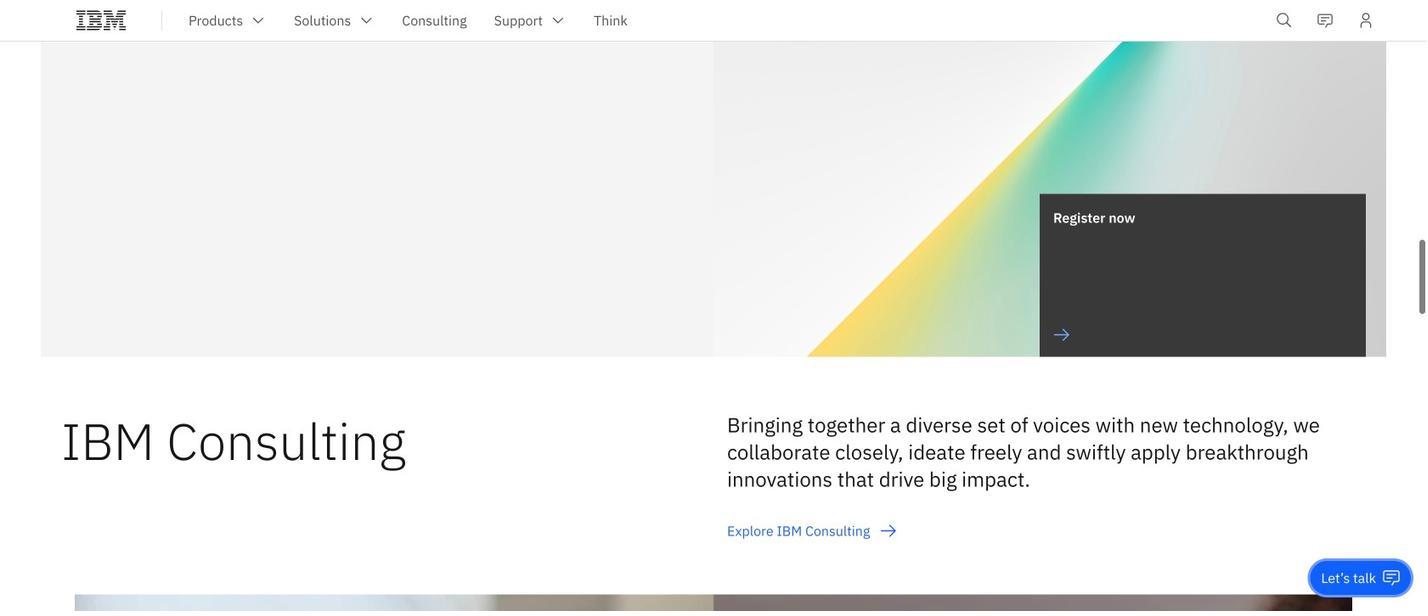 Task type: vqa. For each thing, say whether or not it's contained in the screenshot.
Your privacy choices "element"
no



Task type: describe. For each thing, give the bounding box(es) containing it.
let's talk element
[[1322, 569, 1377, 588]]



